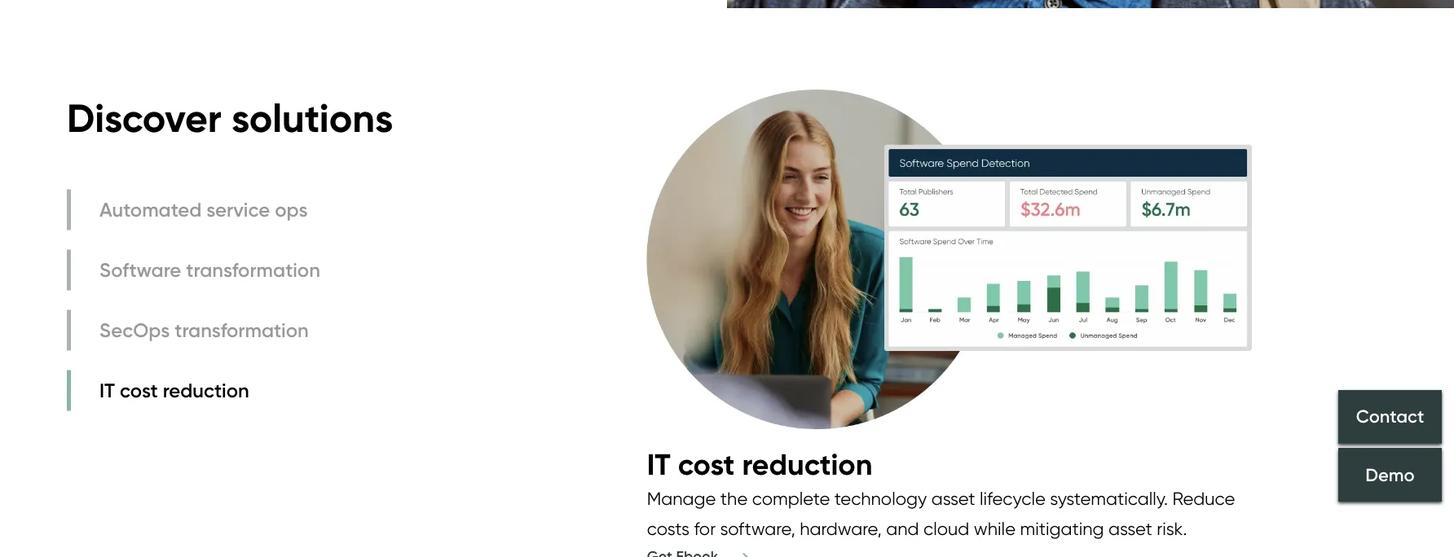 Task type: locate. For each thing, give the bounding box(es) containing it.
0 vertical spatial it
[[99, 379, 115, 403]]

0 horizontal spatial asset
[[932, 488, 976, 510]]

asset down systematically.
[[1109, 519, 1153, 540]]

reduction down secops transformation
[[163, 379, 249, 403]]

automated service ops
[[99, 198, 308, 222]]

1 horizontal spatial cost
[[678, 447, 735, 483]]

it for it cost reduction
[[99, 379, 115, 403]]

reduction inside the it cost reduction manage the complete technology asset lifecycle systematically. reduce costs for software, hardware, and cloud while mitigating asset risk.
[[742, 447, 873, 483]]

it inside the it cost reduction manage the complete technology asset lifecycle systematically. reduce costs for software, hardware, and cloud while mitigating asset risk.
[[647, 447, 671, 483]]

1 vertical spatial cost
[[678, 447, 735, 483]]

costs
[[647, 519, 690, 540]]

secops transformation
[[99, 318, 309, 342]]

asset
[[932, 488, 976, 510], [1109, 519, 1153, 540]]

transformation down the software transformation
[[175, 318, 309, 342]]

transformation
[[186, 258, 320, 282], [175, 318, 309, 342]]

0 vertical spatial asset
[[932, 488, 976, 510]]

it
[[99, 379, 115, 403], [647, 447, 671, 483]]

0 vertical spatial transformation
[[186, 258, 320, 282]]

1 vertical spatial it
[[647, 447, 671, 483]]

demo link
[[1339, 448, 1442, 502]]

0 vertical spatial reduction
[[163, 379, 249, 403]]

0 vertical spatial cost
[[120, 379, 158, 403]]

cost down secops at the left of the page
[[120, 379, 158, 403]]

1 horizontal spatial it
[[647, 447, 671, 483]]

reduction for it cost reduction
[[163, 379, 249, 403]]

transformation down service
[[186, 258, 320, 282]]

1 vertical spatial asset
[[1109, 519, 1153, 540]]

0 horizontal spatial reduction
[[163, 379, 249, 403]]

cost up manage
[[678, 447, 735, 483]]

streamline service delivery for technology excellence image
[[0, 0, 1455, 8], [0, 0, 1455, 8]]

1 vertical spatial reduction
[[742, 447, 873, 483]]

1 horizontal spatial reduction
[[742, 447, 873, 483]]

reduction up complete
[[742, 447, 873, 483]]

1 vertical spatial transformation
[[175, 318, 309, 342]]

cost inside the it cost reduction manage the complete technology asset lifecycle systematically. reduce costs for software, hardware, and cloud while mitigating asset risk.
[[678, 447, 735, 483]]

secops
[[99, 318, 170, 342]]

ops
[[275, 198, 308, 222]]

complete
[[752, 488, 830, 510]]

solutions
[[232, 94, 393, 142]]

it inside it cost reduction link
[[99, 379, 115, 403]]

the
[[721, 488, 748, 510]]

it up manage
[[647, 447, 671, 483]]

cost
[[120, 379, 158, 403], [678, 447, 735, 483]]

1 horizontal spatial asset
[[1109, 519, 1153, 540]]

cost inside it cost reduction link
[[120, 379, 158, 403]]

get visibility into the it spend to reduce costs image
[[647, 73, 1253, 446]]

software,
[[720, 519, 796, 540]]

discover
[[67, 94, 222, 142]]

reduction for it cost reduction manage the complete technology asset lifecycle systematically. reduce costs for software, hardware, and cloud while mitigating asset risk.
[[742, 447, 873, 483]]

reduction
[[163, 379, 249, 403], [742, 447, 873, 483]]

it down secops at the left of the page
[[99, 379, 115, 403]]

0 horizontal spatial cost
[[120, 379, 158, 403]]

0 horizontal spatial it
[[99, 379, 115, 403]]

mitigating
[[1020, 519, 1104, 540]]

manage
[[647, 488, 716, 510]]

asset up the cloud
[[932, 488, 976, 510]]

technology
[[835, 488, 927, 510]]

transformation for secops transformation
[[175, 318, 309, 342]]

transformation inside "link"
[[175, 318, 309, 342]]



Task type: describe. For each thing, give the bounding box(es) containing it.
cloud
[[924, 519, 970, 540]]

cost for it cost reduction manage the complete technology asset lifecycle systematically. reduce costs for software, hardware, and cloud while mitigating asset risk.
[[678, 447, 735, 483]]

reduce
[[1173, 488, 1236, 510]]

while
[[974, 519, 1016, 540]]

automated
[[99, 198, 202, 222]]

contact link
[[1339, 390, 1442, 444]]

cost for it cost reduction
[[120, 379, 158, 403]]

systematically.
[[1050, 488, 1169, 510]]

hardware,
[[800, 519, 882, 540]]

software transformation
[[99, 258, 320, 282]]

lifecycle
[[980, 488, 1046, 510]]

it cost reduction link
[[67, 371, 324, 411]]

software transformation link
[[67, 250, 324, 291]]

demo
[[1366, 464, 1415, 486]]

automated service ops link
[[67, 189, 324, 230]]

it cost reduction
[[99, 379, 249, 403]]

risk.
[[1157, 519, 1188, 540]]

and
[[887, 519, 919, 540]]

it for it cost reduction manage the complete technology asset lifecycle systematically. reduce costs for software, hardware, and cloud while mitigating asset risk.
[[647, 447, 671, 483]]

for
[[694, 519, 716, 540]]

software
[[99, 258, 181, 282]]

transformation for software transformation
[[186, 258, 320, 282]]

discover solutions
[[67, 94, 393, 142]]

it cost reduction manage the complete technology asset lifecycle systematically. reduce costs for software, hardware, and cloud while mitigating asset risk.
[[647, 447, 1236, 540]]

contact
[[1357, 406, 1425, 428]]

service
[[207, 198, 270, 222]]

secops transformation link
[[67, 310, 324, 351]]



Task type: vqa. For each thing, say whether or not it's contained in the screenshot.
Tools and Calculators "link"
no



